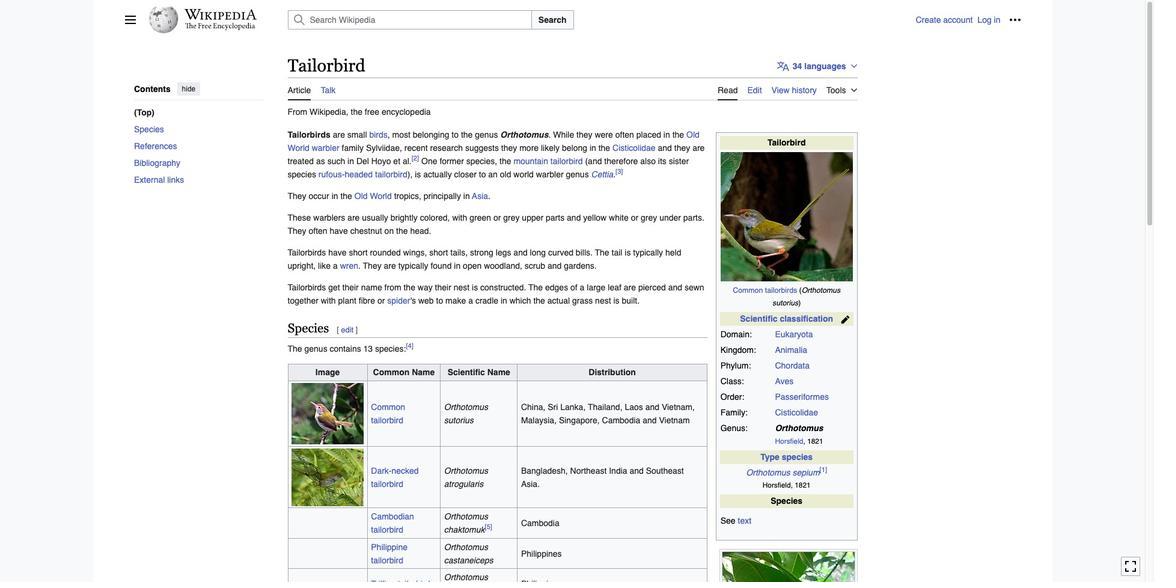 Task type: describe. For each thing, give the bounding box(es) containing it.
type species
[[761, 453, 813, 462]]

and down 'curved'
[[548, 261, 562, 270]]

lanka,
[[561, 402, 586, 412]]

2 their from the left
[[435, 282, 452, 292]]

tailorbird inside the cambodian tailorbird
[[371, 525, 404, 535]]

1 horizontal spatial often
[[616, 130, 634, 139]]

rufous-headed tailorbird link
[[319, 169, 408, 179]]

vietnam
[[660, 416, 690, 425]]

wings,
[[403, 248, 427, 257]]

philippines
[[521, 549, 562, 559]]

external
[[134, 175, 165, 184]]

1 vertical spatial nest
[[596, 296, 611, 305]]

species link
[[134, 121, 264, 137]]

orthotomus sepium link
[[747, 468, 820, 478]]

orthotomus inside orthotomus sepium [1]
[[747, 468, 791, 478]]

Search search field
[[273, 10, 916, 29]]

the up the sister
[[673, 130, 685, 139]]

aves
[[776, 377, 794, 386]]

0 horizontal spatial orthotomus sutorius
[[444, 402, 488, 425]]

tailorbird inside philippine tailorbird
[[371, 556, 404, 565]]

tailorbirds for tailorbirds are small birds , most belonging to the genus orthotomus . while they were often placed in the
[[288, 130, 331, 139]]

constructed.
[[481, 282, 527, 292]]

mountain
[[514, 156, 549, 166]]

pierced
[[639, 282, 666, 292]]

references
[[134, 141, 177, 151]]

is inside the tailorbirds get their name from the way their nest is constructed. the edges of a large leaf are pierced and sewn together with plant fibre or
[[472, 282, 478, 292]]

wren
[[340, 261, 359, 270]]

tailorbird element
[[288, 100, 858, 582]]

orthotomus chaktomuk [5]
[[444, 512, 493, 535]]

view
[[772, 85, 790, 95]]

philippine
[[371, 542, 408, 552]]

therefore
[[605, 156, 638, 166]]

1 vertical spatial cambodia
[[521, 519, 560, 528]]

account
[[944, 15, 973, 25]]

belonging
[[413, 130, 450, 139]]

treated
[[288, 156, 314, 166]]

tails,
[[451, 248, 468, 257]]

belong
[[562, 143, 588, 153]]

1 vertical spatial cisticolidae link
[[776, 408, 819, 418]]

view history
[[772, 85, 817, 95]]

type
[[761, 453, 780, 462]]

web
[[419, 296, 434, 305]]

1 vertical spatial cisticolidae
[[776, 408, 819, 418]]

read
[[718, 85, 738, 95]]

[5] link
[[485, 523, 493, 531]]

0 vertical spatial cisticolidae link
[[613, 143, 656, 153]]

cambodian tailorbird link
[[371, 512, 414, 535]]

common tailorbird link
[[371, 402, 405, 425]]

tailorbird inside rufous-headed tailorbird ), is actually closer to an old world warbler genus cettia . [3]
[[375, 169, 408, 179]]

name for scientific name
[[488, 368, 511, 377]]

passeriformes link
[[776, 392, 829, 402]]

read link
[[718, 78, 738, 100]]

and down laos
[[643, 416, 657, 425]]

the down headed
[[341, 191, 352, 201]]

found
[[431, 261, 452, 270]]

have inside tailorbirds have short rounded wings, short tails, strong legs and long curved bills. the tail is typically held upright, like a
[[329, 248, 347, 257]]

),
[[408, 169, 413, 179]]

often inside these warblers are usually brightly colored, with green or grey upper parts and yellow white or grey under parts. they often have chestnut on the head.
[[309, 226, 328, 236]]

typically inside tailorbirds have short rounded wings, short tails, strong legs and long curved bills. the tail is typically held upright, like a
[[634, 248, 664, 257]]

bangladesh, northeast india and southeast asia.
[[521, 466, 684, 489]]

of
[[571, 282, 578, 292]]

hide
[[182, 85, 195, 93]]

they inside and they are treated as such in del hoyo et al.
[[675, 143, 691, 153]]

northeast
[[571, 466, 607, 475]]

in down tails,
[[454, 261, 461, 270]]

horsfield,
[[763, 481, 793, 490]]

the left free
[[351, 107, 363, 116]]

chordata link
[[776, 361, 810, 371]]

order:
[[721, 392, 745, 402]]

1 vertical spatial world
[[370, 191, 392, 201]]

scientific for scientific classification
[[741, 314, 778, 324]]

the inside these warblers are usually brightly colored, with green or grey upper parts and yellow white or grey under parts. they often have chestnut on the head.
[[396, 226, 408, 236]]

legs
[[496, 248, 512, 257]]

history
[[793, 85, 817, 95]]

tools
[[827, 85, 847, 95]]

links
[[167, 175, 184, 184]]

wikipedia,
[[310, 107, 349, 116]]

bills.
[[576, 248, 593, 257]]

or inside the tailorbirds get their name from the way their nest is constructed. the edges of a large leaf are pierced and sewn together with plant fibre or
[[378, 296, 385, 305]]

the genus contains 13 species: [4]
[[288, 342, 414, 353]]

genus inside rufous-headed tailorbird ), is actually closer to an old world warbler genus cettia . [3]
[[566, 169, 589, 179]]

scientific classification
[[741, 314, 834, 324]]

edit this classification image
[[842, 315, 851, 324]]

wikipedia image
[[184, 9, 257, 20]]

[
[[337, 325, 339, 334]]

search button
[[532, 10, 574, 29]]

are inside and they are treated as such in del hoyo et al.
[[693, 143, 705, 153]]

tailorbirds get their name from the way their nest is constructed. the edges of a large leaf are pierced and sewn together with plant fibre or
[[288, 282, 705, 305]]

in inside 'personal tools' navigation
[[995, 15, 1001, 25]]

sepium
[[793, 468, 820, 478]]

1 horizontal spatial they
[[577, 130, 593, 139]]

held
[[666, 248, 682, 257]]

hoyo
[[372, 156, 391, 166]]

are inside the tailorbirds get their name from the way their nest is constructed. the edges of a large leaf are pierced and sewn together with plant fibre or
[[624, 282, 636, 292]]

in down constructed.
[[501, 296, 508, 305]]

such
[[328, 156, 345, 166]]

0 horizontal spatial sutorius
[[444, 416, 474, 425]]

upright,
[[288, 261, 316, 270]]

and right laos
[[646, 402, 660, 412]]

chaktomuk
[[444, 525, 485, 535]]

personal tools navigation
[[916, 10, 1025, 29]]

1 horizontal spatial genus
[[475, 130, 498, 139]]

2 horizontal spatial or
[[631, 213, 639, 222]]

colored,
[[420, 213, 450, 222]]

horsfield
[[776, 438, 804, 446]]

0 vertical spatial they
[[288, 191, 307, 201]]

which
[[510, 296, 531, 305]]

are inside these warblers are usually brightly colored, with green or grey upper parts and yellow white or grey under parts. they often have chestnut on the head.
[[348, 213, 360, 222]]

create account log in
[[916, 15, 1001, 25]]

spider link
[[388, 296, 410, 305]]

1 vertical spatial species
[[288, 321, 329, 335]]

1 horizontal spatial sutorius
[[773, 299, 799, 308]]

1 vertical spatial 1821
[[795, 481, 811, 490]]

2 vertical spatial to
[[436, 296, 443, 305]]

likely
[[541, 143, 560, 153]]

et
[[394, 156, 401, 166]]

contains
[[330, 344, 361, 353]]

and inside bangladesh, northeast india and southeast asia.
[[630, 466, 644, 475]]

the down the were
[[599, 143, 611, 153]]

dark-necked tailorbird link
[[371, 466, 419, 489]]

in right placed
[[664, 130, 671, 139]]

orthotomus inside orthotomus castaneiceps
[[444, 542, 488, 552]]

orthotomus link
[[776, 424, 824, 433]]

common for common tailorbirds (
[[733, 287, 763, 295]]

india
[[609, 466, 628, 475]]

the right which
[[534, 296, 545, 305]]

1 horizontal spatial species
[[782, 453, 813, 462]]

1 short from the left
[[349, 248, 368, 257]]

like
[[318, 261, 331, 270]]

2 grey from the left
[[641, 213, 658, 222]]

cettia
[[592, 169, 614, 179]]

actual
[[548, 296, 570, 305]]

species inside (and therefore also its sister species
[[288, 169, 316, 179]]

fibre
[[359, 296, 375, 305]]

family
[[342, 143, 364, 153]]

common tailorbirds (
[[733, 287, 802, 295]]

)
[[799, 299, 801, 308]]

passeriformes
[[776, 392, 829, 402]]

malaysia,
[[521, 416, 557, 425]]

orthotomus up more
[[501, 130, 549, 139]]

the inside the tailorbirds get their name from the way their nest is constructed. the edges of a large leaf are pierced and sewn together with plant fibre or
[[404, 282, 416, 292]]

language progressive image
[[778, 60, 790, 72]]

scientific for scientific name
[[448, 368, 485, 377]]

in inside and they are treated as such in del hoyo et al.
[[348, 156, 354, 166]]

13
[[364, 344, 373, 353]]

languages
[[805, 61, 847, 71]]

have inside these warblers are usually brightly colored, with green or grey upper parts and yellow white or grey under parts. they often have chestnut on the head.
[[330, 226, 348, 236]]

cambodian tailorbird
[[371, 512, 414, 535]]

closer
[[454, 169, 477, 179]]

talk
[[321, 85, 336, 95]]

0 horizontal spatial typically
[[399, 261, 429, 270]]

orthotomus down scientific name
[[444, 402, 488, 412]]

tailorbirds for tailorbirds get their name from the way their nest is constructed. the edges of a large leaf are pierced and sewn together with plant fibre or
[[288, 282, 326, 292]]



Task type: locate. For each thing, give the bounding box(es) containing it.
name for common name
[[412, 368, 435, 377]]

0 horizontal spatial species
[[288, 169, 316, 179]]

1 vertical spatial they
[[288, 226, 307, 236]]

grey left under
[[641, 213, 658, 222]]

upper
[[522, 213, 544, 222]]

orthotomus down 'type'
[[747, 468, 791, 478]]

from
[[288, 107, 307, 116]]

1 horizontal spatial a
[[469, 296, 473, 305]]

0 horizontal spatial to
[[436, 296, 443, 305]]

plant
[[338, 296, 357, 305]]

orthotomus inside orthotomus chaktomuk [5]
[[444, 512, 488, 522]]

a right like at the top left
[[333, 261, 338, 270]]

0 vertical spatial with
[[453, 213, 468, 222]]

necked
[[392, 466, 419, 475]]

genus down (and
[[566, 169, 589, 179]]

tailorbird main content
[[283, 54, 1022, 582]]

cambodia
[[602, 416, 641, 425], [521, 519, 560, 528]]

2 vertical spatial tailorbirds
[[288, 282, 326, 292]]

1 vertical spatial scientific
[[448, 368, 485, 377]]

1 vertical spatial ,
[[804, 438, 806, 446]]

in up (and
[[590, 143, 597, 153]]

tailorbirds up upright,
[[288, 248, 326, 257]]

the inside the tailorbirds get their name from the way their nest is constructed. the edges of a large leaf are pierced and sewn together with plant fibre or
[[529, 282, 543, 292]]

woodland,
[[484, 261, 523, 270]]

1 vertical spatial orthotomus sutorius
[[444, 402, 488, 425]]

old inside the old world warbler
[[687, 130, 700, 139]]

menu image
[[124, 14, 136, 26]]

have
[[330, 226, 348, 236], [329, 248, 347, 257]]

0 vertical spatial cisticolidae
[[613, 143, 656, 153]]

strong
[[470, 248, 494, 257]]

0 vertical spatial scientific
[[741, 314, 778, 324]]

name
[[361, 282, 382, 292]]

china,
[[521, 402, 546, 412]]

old world link
[[355, 191, 392, 201]]

0 horizontal spatial species
[[134, 124, 164, 134]]

warblers
[[314, 213, 345, 222]]

short up wren "link"
[[349, 248, 368, 257]]

log in link
[[978, 15, 1001, 25]]

with
[[453, 213, 468, 222], [321, 296, 336, 305]]

0 vertical spatial ,
[[388, 130, 390, 139]]

a inside tailorbirds have short rounded wings, short tails, strong legs and long curved bills. the tail is typically held upright, like a
[[333, 261, 338, 270]]

in right occur
[[332, 191, 338, 201]]

common down common name
[[371, 402, 405, 412]]

a right make
[[469, 296, 473, 305]]

1 horizontal spatial the
[[529, 282, 543, 292]]

tailorbirds are small birds , most belonging to the genus orthotomus . while they were often placed in the
[[288, 130, 687, 139]]

2 vertical spatial common
[[371, 402, 405, 412]]

tailorbird up talk "link"
[[288, 56, 366, 75]]

0 horizontal spatial they
[[502, 143, 517, 153]]

in left the asia
[[464, 191, 470, 201]]

1 vertical spatial species
[[782, 453, 813, 462]]

they inside these warblers are usually brightly colored, with green or grey upper parts and yellow white or grey under parts. they often have chestnut on the head.
[[288, 226, 307, 236]]

scientific
[[741, 314, 778, 324], [448, 368, 485, 377]]

[2]
[[412, 154, 419, 162]]

the inside the genus contains 13 species: [4]
[[288, 344, 302, 353]]

common tailorbirds link
[[733, 287, 798, 295]]

tailorbird down philippine
[[371, 556, 404, 565]]

orthotomus up castaneiceps
[[444, 542, 488, 552]]

they
[[288, 191, 307, 201], [288, 226, 307, 236], [363, 261, 382, 270]]

kingdom:
[[721, 346, 757, 355]]

in right log
[[995, 15, 1001, 25]]

genus
[[475, 130, 498, 139], [566, 169, 589, 179], [305, 344, 328, 353]]

tailorbird inside [2] one former species, the mountain tailorbird
[[551, 156, 583, 166]]

old
[[687, 130, 700, 139], [355, 191, 368, 201]]

occur
[[309, 191, 329, 201]]

to for the
[[452, 130, 459, 139]]

cambodian
[[371, 512, 414, 522]]

2 horizontal spatial species
[[771, 496, 803, 506]]

, down 'orthotomus' link
[[804, 438, 806, 446]]

have up wren "link"
[[329, 248, 347, 257]]

species down horsfield
[[782, 453, 813, 462]]

1 horizontal spatial to
[[452, 130, 459, 139]]

2 horizontal spatial a
[[580, 282, 585, 292]]

orthotomus up horsfield
[[776, 424, 824, 433]]

1821 down 'orthotomus' link
[[808, 438, 824, 446]]

singapore,
[[559, 416, 600, 425]]

rufous-
[[319, 169, 345, 179]]

chordata
[[776, 361, 810, 371]]

species
[[288, 169, 316, 179], [782, 453, 813, 462]]

with down get
[[321, 296, 336, 305]]

tailorbird down view
[[768, 138, 806, 148]]

common for common tailorbird
[[371, 402, 405, 412]]

species down (top)
[[134, 124, 164, 134]]

bibliography
[[134, 158, 180, 167]]

and right the india in the bottom right of the page
[[630, 466, 644, 475]]

animalia link
[[776, 346, 808, 355]]

0 horizontal spatial cambodia
[[521, 519, 560, 528]]

0 vertical spatial 1821
[[808, 438, 824, 446]]

is down leaf
[[614, 296, 620, 305]]

al.
[[403, 156, 412, 166]]

have down warblers
[[330, 226, 348, 236]]

species down horsfield, 1821
[[771, 496, 803, 506]]

1 vertical spatial typically
[[399, 261, 429, 270]]

orthotomus up atrogularis
[[444, 466, 488, 475]]

1 vertical spatial tailorbird
[[768, 138, 806, 148]]

classification
[[780, 314, 834, 324]]

1 horizontal spatial or
[[494, 213, 501, 222]]

1 vertical spatial the
[[529, 282, 543, 292]]

the up old
[[500, 156, 512, 166]]

cisticolidae link up therefore
[[613, 143, 656, 153]]

tailorbird
[[551, 156, 583, 166], [375, 169, 408, 179], [371, 416, 404, 425], [371, 479, 404, 489], [371, 525, 404, 535], [371, 556, 404, 565]]

1 horizontal spatial orthotomus sutorius
[[773, 287, 841, 308]]

2 vertical spatial a
[[469, 296, 473, 305]]

cambodia inside china, sri lanka, thailand, laos and vietnam, malaysia, singapore, cambodia and vietnam
[[602, 416, 641, 425]]

the free encyclopedia image
[[185, 23, 256, 31]]

0 horizontal spatial old
[[355, 191, 368, 201]]

0 vertical spatial tailorbirds
[[288, 130, 331, 139]]

0 horizontal spatial grey
[[504, 213, 520, 222]]

1 horizontal spatial name
[[488, 368, 511, 377]]

0 vertical spatial genus
[[475, 130, 498, 139]]

0 horizontal spatial a
[[333, 261, 338, 270]]

0 horizontal spatial cisticolidae link
[[613, 143, 656, 153]]

they up [2] one former species, the mountain tailorbird
[[502, 143, 517, 153]]

is right tail at the top
[[625, 248, 631, 257]]

0 horizontal spatial often
[[309, 226, 328, 236]]

warbler inside rufous-headed tailorbird ), is actually closer to an old world warbler genus cettia . [3]
[[536, 169, 564, 179]]

research
[[430, 143, 463, 153]]

the up the 's
[[404, 282, 416, 292]]

create account link
[[916, 15, 973, 25]]

1 horizontal spatial cambodia
[[602, 416, 641, 425]]

or right fibre
[[378, 296, 385, 305]]

to
[[452, 130, 459, 139], [479, 169, 486, 179], [436, 296, 443, 305]]

(top) link
[[134, 104, 273, 121]]

the up suggests
[[461, 130, 473, 139]]

sutorius down tailorbirds
[[773, 299, 799, 308]]

external links
[[134, 175, 184, 184]]

sutorius down scientific name
[[444, 416, 474, 425]]

1 horizontal spatial ,
[[804, 438, 806, 446]]

0 horizontal spatial nest
[[454, 282, 470, 292]]

0 vertical spatial world
[[288, 143, 310, 153]]

2 horizontal spatial they
[[675, 143, 691, 153]]

often down warblers
[[309, 226, 328, 236]]

1 horizontal spatial cisticolidae link
[[776, 408, 819, 418]]

, left most
[[388, 130, 390, 139]]

to for an
[[479, 169, 486, 179]]

they up these
[[288, 191, 307, 201]]

species down together
[[288, 321, 329, 335]]

tailorbirds inside tailorbirds have short rounded wings, short tails, strong legs and long curved bills. the tail is typically held upright, like a
[[288, 248, 326, 257]]

1 horizontal spatial grey
[[641, 213, 658, 222]]

1 vertical spatial often
[[309, 226, 328, 236]]

0 horizontal spatial tailorbird
[[288, 56, 366, 75]]

2 vertical spatial they
[[363, 261, 382, 270]]

0 horizontal spatial warbler
[[312, 143, 340, 153]]

fullscreen image
[[1125, 561, 1137, 573]]

0 horizontal spatial the
[[288, 344, 302, 353]]

species down treated at the left of page
[[288, 169, 316, 179]]

the inside [2] one former species, the mountain tailorbird
[[500, 156, 512, 166]]

nest up make
[[454, 282, 470, 292]]

orthotomus sutorius down scientific name
[[444, 402, 488, 425]]

tailorbird up dark-
[[371, 416, 404, 425]]

they down these
[[288, 226, 307, 236]]

tailorbirds inside the tailorbirds get their name from the way their nest is constructed. the edges of a large leaf are pierced and sewn together with plant fibre or
[[288, 282, 326, 292]]

0 horizontal spatial their
[[343, 282, 359, 292]]

is inside rufous-headed tailorbird ), is actually closer to an old world warbler genus cettia . [3]
[[415, 169, 421, 179]]

animalia
[[776, 346, 808, 355]]

thailand,
[[588, 402, 623, 412]]

as
[[316, 156, 325, 166]]

1 vertical spatial sutorius
[[444, 416, 474, 425]]

common for common name
[[373, 368, 410, 377]]

and right legs
[[514, 248, 528, 257]]

log in and more options image
[[1010, 14, 1022, 26]]

often
[[616, 130, 634, 139], [309, 226, 328, 236]]

with left green
[[453, 213, 468, 222]]

0 vertical spatial tailorbird
[[288, 56, 366, 75]]

tailorbird down et
[[375, 169, 408, 179]]

0 vertical spatial sutorius
[[773, 299, 799, 308]]

and inside and they are treated as such in del hoyo et al.
[[658, 143, 672, 153]]

2 horizontal spatial the
[[595, 248, 610, 257]]

0 horizontal spatial cisticolidae
[[613, 143, 656, 153]]

in left del
[[348, 156, 354, 166]]

cambodia up the philippines
[[521, 519, 560, 528]]

1 horizontal spatial cisticolidae
[[776, 408, 819, 418]]

1 vertical spatial a
[[580, 282, 585, 292]]

2 name from the left
[[488, 368, 511, 377]]

1 horizontal spatial tailorbird
[[768, 138, 806, 148]]

1 vertical spatial with
[[321, 296, 336, 305]]

philippine tailorbird link
[[371, 542, 408, 565]]

small
[[348, 130, 367, 139]]

the inside tailorbirds have short rounded wings, short tails, strong legs and long curved bills. the tail is typically held upright, like a
[[595, 248, 610, 257]]

tailorbirds for tailorbirds have short rounded wings, short tails, strong legs and long curved bills. the tail is typically held upright, like a
[[288, 248, 326, 257]]

grey left upper
[[504, 213, 520, 222]]

0 horizontal spatial with
[[321, 296, 336, 305]]

edit link
[[341, 325, 354, 334]]

these
[[288, 213, 311, 222]]

built.
[[622, 296, 640, 305]]

spider 's web to make a cradle in which the actual grass nest is built.
[[388, 296, 640, 305]]

1 name from the left
[[412, 368, 435, 377]]

head.
[[410, 226, 432, 236]]

tailorbird down cambodian
[[371, 525, 404, 535]]

brightly
[[391, 213, 418, 222]]

Search Wikipedia search field
[[288, 10, 532, 29]]

0 vertical spatial cambodia
[[602, 416, 641, 425]]

they down rounded
[[363, 261, 382, 270]]

former
[[440, 156, 464, 166]]

references link
[[134, 137, 264, 154]]

1 vertical spatial common
[[373, 368, 410, 377]]

species,
[[467, 156, 498, 166]]

and left sewn
[[669, 282, 683, 292]]

tailorbird down dark-
[[371, 479, 404, 489]]

the left tail at the top
[[595, 248, 610, 257]]

chestnut
[[351, 226, 382, 236]]

tailorbirds have short rounded wings, short tails, strong legs and long curved bills. the tail is typically held upright, like a
[[288, 248, 682, 270]]

dark-
[[371, 466, 392, 475]]

world up treated at the left of page
[[288, 143, 310, 153]]

0 horizontal spatial world
[[288, 143, 310, 153]]

2 tailorbirds from the top
[[288, 248, 326, 257]]

southeast
[[646, 466, 684, 475]]

short up found
[[430, 248, 448, 257]]

edit
[[341, 325, 354, 334]]

warbler down mountain tailorbird link on the top of page
[[536, 169, 564, 179]]

cambodia down laos
[[602, 416, 641, 425]]

species:
[[375, 344, 406, 353]]

common down "species:" at bottom
[[373, 368, 410, 377]]

dark-necked tailorbird
[[371, 466, 419, 489]]

cisticolidae up 'orthotomus' link
[[776, 408, 819, 418]]

1 grey from the left
[[504, 213, 520, 222]]

cisticolidae up therefore
[[613, 143, 656, 153]]

tailorbird inside tailorbird element
[[768, 138, 806, 148]]

2 vertical spatial the
[[288, 344, 302, 353]]

. inside rufous-headed tailorbird ), is actually closer to an old world warbler genus cettia . [3]
[[614, 169, 616, 179]]

1 horizontal spatial nest
[[596, 296, 611, 305]]

tailorbird inside 'dark-necked tailorbird'
[[371, 479, 404, 489]]

0 vertical spatial orthotomus sutorius
[[773, 287, 841, 308]]

warbler inside the old world warbler
[[312, 143, 340, 153]]

1 horizontal spatial species
[[288, 321, 329, 335]]

create
[[916, 15, 942, 25]]

1 vertical spatial old
[[355, 191, 368, 201]]

2 vertical spatial genus
[[305, 344, 328, 353]]

rufous-headed tailorbird ), is actually closer to an old world warbler genus cettia . [3]
[[319, 167, 623, 179]]

edit
[[748, 85, 762, 95]]

and inside tailorbirds have short rounded wings, short tails, strong legs and long curved bills. the tail is typically held upright, like a
[[514, 248, 528, 257]]

(top)
[[134, 107, 154, 117]]

1 horizontal spatial old
[[687, 130, 700, 139]]

view history link
[[772, 78, 817, 99]]

or right white
[[631, 213, 639, 222]]

a inside the tailorbirds get their name from the way their nest is constructed. the edges of a large leaf are pierced and sewn together with plant fibre or
[[580, 282, 585, 292]]

2 short from the left
[[430, 248, 448, 257]]

[3] link
[[616, 167, 623, 176]]

1 vertical spatial tailorbirds
[[288, 248, 326, 257]]

orthotomus up chaktomuk
[[444, 512, 488, 522]]

1 horizontal spatial their
[[435, 282, 452, 292]]

0 vertical spatial nest
[[454, 282, 470, 292]]

genus inside the genus contains 13 species: [4]
[[305, 344, 328, 353]]

1 horizontal spatial with
[[453, 213, 468, 222]]

1 their from the left
[[343, 282, 359, 292]]

with inside the tailorbirds get their name from the way their nest is constructed. the edges of a large leaf are pierced and sewn together with plant fibre or
[[321, 296, 336, 305]]

, inside orthotomus horsfield , 1821
[[804, 438, 806, 446]]

genus up the image
[[305, 344, 328, 353]]

0 vertical spatial have
[[330, 226, 348, 236]]

is up cradle
[[472, 282, 478, 292]]

34
[[793, 61, 803, 71]]

tailorbirds down from
[[288, 130, 331, 139]]

1821 down sepium
[[795, 481, 811, 490]]

3 tailorbirds from the top
[[288, 282, 326, 292]]

philippine tailorbird
[[371, 542, 408, 565]]

0 horizontal spatial ,
[[388, 130, 390, 139]]

suggests
[[465, 143, 499, 153]]

1821 inside orthotomus horsfield , 1821
[[808, 438, 824, 446]]

is inside tailorbirds have short rounded wings, short tails, strong legs and long curved bills. the tail is typically held upright, like a
[[625, 248, 631, 257]]

a right of
[[580, 282, 585, 292]]

tailorbirds up together
[[288, 282, 326, 292]]

]
[[356, 325, 358, 334]]

(
[[800, 287, 802, 295]]

nest inside the tailorbirds get their name from the way their nest is constructed. the edges of a large leaf are pierced and sewn together with plant fibre or
[[454, 282, 470, 292]]

green
[[470, 213, 491, 222]]

and up its
[[658, 143, 672, 153]]

2 vertical spatial species
[[771, 496, 803, 506]]

orthotomus up classification
[[802, 287, 841, 295]]

horsfield, 1821
[[763, 481, 811, 490]]

they up the sister
[[675, 143, 691, 153]]

parts
[[546, 213, 565, 222]]

1 tailorbirds from the top
[[288, 130, 331, 139]]

1 horizontal spatial typically
[[634, 248, 664, 257]]

and they are treated as such in del hoyo et al.
[[288, 143, 705, 166]]

tailorbird inside the common tailorbird
[[371, 416, 404, 425]]

or right green
[[494, 213, 501, 222]]

common left tailorbirds
[[733, 287, 763, 295]]

with inside these warblers are usually brightly colored, with green or grey upper parts and yellow white or grey under parts. they often have chestnut on the head.
[[453, 213, 468, 222]]

to inside rufous-headed tailorbird ), is actually closer to an old world warbler genus cettia . [3]
[[479, 169, 486, 179]]

0 vertical spatial warbler
[[312, 143, 340, 153]]

0 vertical spatial common
[[733, 287, 763, 295]]

to up research
[[452, 130, 459, 139]]

are
[[333, 130, 345, 139], [693, 143, 705, 153], [348, 213, 360, 222], [384, 261, 396, 270], [624, 282, 636, 292]]

tailorbird down belong
[[551, 156, 583, 166]]

to left an
[[479, 169, 486, 179]]

open
[[463, 261, 482, 270]]

the down together
[[288, 344, 302, 353]]

the up which
[[529, 282, 543, 292]]

china, sri lanka, thailand, laos and vietnam, malaysia, singapore, cambodia and vietnam
[[521, 402, 695, 425]]

1 horizontal spatial short
[[430, 248, 448, 257]]

and inside the tailorbirds get their name from the way their nest is constructed. the edges of a large leaf are pierced and sewn together with plant fibre or
[[669, 282, 683, 292]]

they up belong
[[577, 130, 593, 139]]

atrogularis
[[444, 479, 484, 489]]

from
[[385, 282, 402, 292]]

1 horizontal spatial scientific
[[741, 314, 778, 324]]

world
[[288, 143, 310, 153], [370, 191, 392, 201]]

1 vertical spatial have
[[329, 248, 347, 257]]

0 vertical spatial species
[[288, 169, 316, 179]]

0 horizontal spatial or
[[378, 296, 385, 305]]

free
[[365, 107, 380, 116]]

to right web
[[436, 296, 443, 305]]

0 vertical spatial typically
[[634, 248, 664, 257]]

1 vertical spatial to
[[479, 169, 486, 179]]

old up the sister
[[687, 130, 700, 139]]

world inside the old world warbler
[[288, 143, 310, 153]]

is right ),
[[415, 169, 421, 179]]

together
[[288, 296, 319, 305]]

0 vertical spatial often
[[616, 130, 634, 139]]

and inside these warblers are usually brightly colored, with green or grey upper parts and yellow white or grey under parts. they often have chestnut on the head.
[[567, 213, 581, 222]]

genus up suggests
[[475, 130, 498, 139]]

also
[[641, 156, 656, 166]]

orthotomus sutorius up classification
[[773, 287, 841, 308]]



Task type: vqa. For each thing, say whether or not it's contained in the screenshot.
'8'
no



